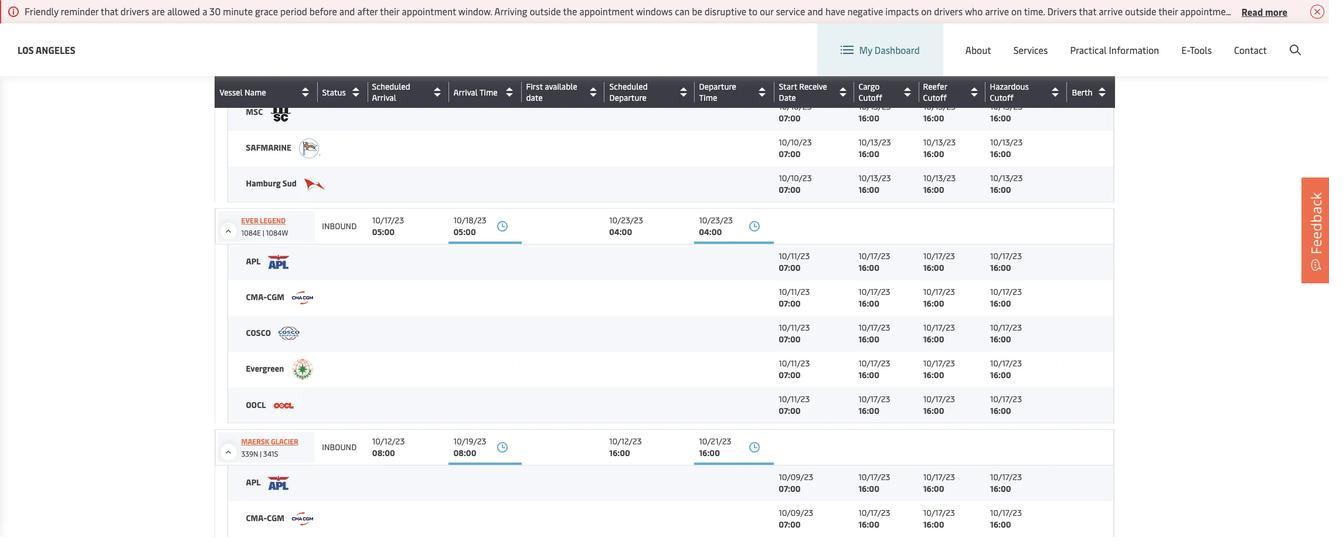 Task type: locate. For each thing, give the bounding box(es) containing it.
2 05:00 from the left
[[454, 226, 476, 237]]

| right 1084e on the top left of the page
[[263, 228, 264, 237]]

1 horizontal spatial 04:00
[[699, 226, 722, 237]]

have
[[826, 5, 845, 18]]

receive
[[799, 81, 827, 92]]

| inside the ever legend 1084e | 1084w
[[263, 228, 264, 237]]

outside left the
[[530, 5, 561, 18]]

0 horizontal spatial time
[[480, 86, 498, 98]]

tools
[[1190, 43, 1212, 56]]

0 vertical spatial inbound
[[322, 220, 357, 232]]

2 07:00 from the top
[[779, 113, 801, 124]]

1 horizontal spatial arrival
[[454, 86, 478, 98]]

1 vertical spatial |
[[263, 228, 264, 237]]

2 10/23/23 04:00 from the left
[[699, 215, 733, 237]]

2 on from the left
[[1012, 5, 1022, 18]]

apl
[[246, 256, 262, 267], [246, 477, 262, 488]]

cutoff right reefer cutoff button
[[990, 92, 1014, 103]]

windows
[[636, 5, 673, 18]]

3 10/10/23 from the top
[[779, 137, 812, 148]]

1 apl from the top
[[246, 256, 262, 267]]

oocl
[[246, 399, 268, 410]]

04:00
[[609, 226, 632, 237], [699, 226, 722, 237]]

drivers left are
[[121, 5, 149, 18]]

1 horizontal spatial cutoff
[[923, 92, 947, 103]]

0 horizontal spatial 10/12/23
[[372, 436, 405, 447]]

2 horizontal spatial appointment
[[1181, 5, 1235, 18]]

1 and from the left
[[339, 5, 355, 18]]

2 arrive from the left
[[1099, 5, 1123, 18]]

0 horizontal spatial 10/23/23
[[609, 215, 643, 226]]

1 horizontal spatial on
[[1012, 5, 1022, 18]]

10/10/23
[[779, 65, 812, 76], [779, 101, 812, 112], [779, 137, 812, 148], [779, 172, 812, 183]]

10/23/23 04:00
[[609, 215, 643, 237], [699, 215, 733, 237]]

cma cgm image
[[292, 292, 313, 304], [292, 513, 313, 526]]

about
[[966, 43, 991, 56]]

2 apl image from the top
[[268, 476, 289, 490]]

4 07:00 from the top
[[779, 184, 801, 195]]

0 horizontal spatial be
[[692, 5, 702, 18]]

1 vertical spatial inbound
[[322, 442, 357, 453]]

be right will
[[1289, 5, 1299, 18]]

maersk up the vessel name button
[[246, 70, 281, 81]]

1 horizontal spatial 10/23/23
[[699, 215, 733, 226]]

feedback
[[1307, 192, 1326, 255]]

1 horizontal spatial 10/12/23
[[609, 436, 642, 447]]

10/18/23 05:00
[[454, 215, 487, 237]]

apl image down 341s
[[268, 476, 289, 490]]

0 horizontal spatial scheduled
[[372, 81, 410, 92]]

2 appointment from the left
[[580, 5, 634, 18]]

scheduled departure button
[[610, 81, 692, 103]]

time right scheduled departure button
[[699, 92, 717, 103]]

10/12/23 08:00
[[372, 436, 405, 459]]

2 10/10/23 from the top
[[779, 101, 812, 112]]

1 cgm from the top
[[267, 291, 284, 302]]

10/12/23 for 08:00
[[372, 436, 405, 447]]

05:00 inside the 10/17/23 05:00
[[372, 226, 395, 237]]

10/10/23 for hamburg sud
[[779, 172, 812, 183]]

0 horizontal spatial outside
[[530, 5, 561, 18]]

4 10/10/23 from the top
[[779, 172, 812, 183]]

10/10/23 for safmarine
[[779, 137, 812, 148]]

10/17/23
[[372, 215, 404, 226], [859, 251, 890, 262], [923, 251, 955, 262], [990, 251, 1022, 262], [859, 286, 890, 297], [923, 286, 955, 297], [990, 286, 1022, 297], [859, 322, 890, 333], [923, 322, 955, 333], [990, 322, 1022, 333], [859, 358, 890, 369], [923, 358, 955, 369], [990, 358, 1022, 369], [859, 393, 890, 404], [923, 393, 955, 404], [990, 393, 1022, 404], [859, 472, 890, 483], [923, 472, 955, 483], [990, 472, 1022, 483], [859, 507, 890, 518], [923, 507, 955, 518], [990, 507, 1022, 518]]

341s
[[263, 449, 278, 459]]

first available date
[[526, 81, 577, 103]]

cma cgm image for 10/12/23 08:00
[[292, 513, 313, 526]]

practical information button
[[1070, 23, 1159, 76]]

create
[[1243, 34, 1271, 47]]

that right reminder
[[101, 5, 118, 18]]

time left date
[[480, 86, 498, 98]]

10/11/23
[[779, 251, 810, 262], [779, 286, 810, 297], [779, 322, 810, 333], [779, 358, 810, 369], [779, 393, 810, 404]]

dashboard
[[875, 43, 920, 56]]

apl down 1084e on the top left of the page
[[246, 256, 262, 267]]

1 cma cgm image from the top
[[292, 292, 313, 304]]

appointment left window.
[[402, 5, 456, 18]]

appointment right the
[[580, 5, 634, 18]]

1 horizontal spatial be
[[1289, 5, 1299, 18]]

cargo
[[859, 81, 880, 92]]

08:00
[[372, 5, 395, 16], [372, 447, 395, 459], [454, 447, 476, 459]]

who
[[965, 5, 983, 18]]

1 vertical spatial cma cgm image
[[292, 513, 313, 526]]

disruptive
[[705, 5, 747, 18]]

inbound left 10/12/23 08:00
[[322, 442, 357, 453]]

08:00 inside 10/19/23 08:00
[[454, 447, 476, 459]]

0 horizontal spatial appointment
[[402, 5, 456, 18]]

first available date button
[[526, 81, 601, 103]]

5 10/11/23 from the top
[[779, 393, 810, 404]]

10/12/23 for 16:00
[[609, 436, 642, 447]]

4 10/11/23 07:00 from the top
[[779, 358, 810, 381]]

1 10/10/23 07:00 from the top
[[779, 65, 812, 88]]

1 10/23/23 from the left
[[609, 215, 643, 226]]

1 vertical spatial maersk
[[241, 437, 269, 446]]

on left time.
[[1012, 5, 1022, 18]]

cutoff right cargo cutoff button
[[923, 92, 947, 103]]

1 vertical spatial 10/09/23 07:00
[[779, 507, 814, 530]]

2 04:00 from the left
[[699, 226, 722, 237]]

appointment up login
[[1181, 5, 1235, 18]]

11 07:00 from the top
[[779, 519, 801, 530]]

and left have
[[808, 5, 823, 18]]

reefer
[[923, 81, 947, 92]]

cutoff inside hazardous cutoff
[[990, 92, 1014, 103]]

hamburg sud
[[246, 178, 299, 189]]

1 horizontal spatial 10/23/23 04:00
[[699, 215, 733, 237]]

apl down the 339n
[[246, 477, 262, 488]]

| inside maersk glacier 339n | 341s
[[260, 449, 262, 459]]

0 vertical spatial maersk
[[246, 70, 281, 81]]

safmarine
[[246, 142, 293, 153]]

3 10/11/23 from the top
[[779, 322, 810, 333]]

1 vertical spatial 10/09/23
[[779, 507, 814, 518]]

2 vertical spatial |
[[260, 449, 262, 459]]

0 horizontal spatial arrival
[[372, 92, 396, 103]]

2 cma cgm image from the top
[[292, 513, 313, 526]]

9 07:00 from the top
[[779, 405, 801, 416]]

2 scheduled from the left
[[610, 81, 648, 92]]

| for 10/17/23 05:00
[[263, 228, 264, 237]]

cma-cgm for 05:00
[[246, 291, 286, 302]]

inbound
[[322, 220, 357, 232], [322, 442, 357, 453]]

10/09/23 07:00 for apl
[[779, 472, 814, 494]]

| left 341s
[[260, 449, 262, 459]]

2 horizontal spatial cutoff
[[990, 92, 1014, 103]]

2 cutoff from the left
[[923, 92, 947, 103]]

arrival inside "button"
[[454, 86, 478, 98]]

apl image for 10/12/23 08:00
[[268, 476, 289, 490]]

outside
[[530, 5, 561, 18], [1125, 5, 1157, 18]]

4 10/11/23 from the top
[[779, 358, 810, 369]]

cutoff for reefer
[[923, 92, 947, 103]]

1 vertical spatial cma-
[[246, 512, 267, 524]]

1 10/09/23 from the top
[[779, 472, 814, 483]]

0 vertical spatial cma-
[[246, 291, 267, 302]]

0 horizontal spatial on
[[921, 5, 932, 18]]

2 cma- from the top
[[246, 512, 267, 524]]

a
[[202, 5, 207, 18]]

1 horizontal spatial appointment
[[580, 5, 634, 18]]

1 outside from the left
[[530, 5, 561, 18]]

06:30
[[454, 5, 476, 16]]

2 that from the left
[[1079, 5, 1097, 18]]

08:00 for 10/12/23 08:00
[[372, 447, 395, 459]]

2 10/11/23 from the top
[[779, 286, 810, 297]]

maersk up the 339n
[[241, 437, 269, 446]]

1 cma- from the top
[[246, 291, 267, 302]]

2 10/23/23 from the left
[[699, 215, 733, 226]]

scheduled departure
[[610, 81, 648, 103]]

1 10/12/23 from the left
[[372, 436, 405, 447]]

10/10/23 07:00 for maersk
[[779, 65, 812, 88]]

allowed
[[167, 5, 200, 18]]

be right can
[[692, 5, 702, 18]]

10/13/23 16:00
[[923, 29, 956, 52], [859, 65, 891, 88], [923, 65, 956, 88], [990, 65, 1023, 88], [859, 101, 891, 124], [923, 101, 956, 124], [990, 101, 1023, 124], [859, 137, 891, 160], [923, 137, 956, 160], [990, 137, 1023, 160], [859, 172, 891, 195], [923, 172, 956, 195], [990, 172, 1023, 195]]

| inside 'button'
[[260, 7, 262, 16]]

1 10/11/23 from the top
[[779, 251, 810, 262]]

ever legend 1084e | 1084w
[[241, 216, 288, 237]]

10/10/23 07:00 for msc
[[779, 101, 812, 124]]

30
[[210, 5, 221, 18]]

3 cutoff from the left
[[990, 92, 1014, 103]]

1 horizontal spatial scheduled
[[610, 81, 648, 92]]

0 vertical spatial cma cgm image
[[292, 292, 313, 304]]

1 10/11/23 07:00 from the top
[[779, 251, 810, 273]]

be
[[692, 5, 702, 18], [1289, 5, 1299, 18]]

1 10/10/23 from the top
[[779, 65, 812, 76]]

1 cutoff from the left
[[859, 92, 882, 103]]

10/09/23 for cma-cgm
[[779, 507, 814, 518]]

0 vertical spatial |
[[260, 7, 262, 16]]

scheduled arrival button
[[372, 81, 446, 103]]

2 10/11/23 07:00 from the top
[[779, 286, 810, 309]]

0 horizontal spatial 10/23/23 04:00
[[609, 215, 643, 237]]

apl image down 1084w
[[268, 255, 289, 269]]

time inside arrival time "button"
[[480, 86, 498, 98]]

10/11/23 07:00 for apl
[[779, 251, 810, 273]]

maersk
[[246, 70, 281, 81], [241, 437, 269, 446]]

05:00 for 10/17/23 05:00
[[372, 226, 395, 237]]

time
[[480, 86, 498, 98], [699, 92, 717, 103]]

that right drivers
[[1079, 5, 1097, 18]]

1 05:00 from the left
[[372, 226, 395, 237]]

4 10/10/23 07:00 from the top
[[779, 172, 812, 195]]

on right impacts on the top right
[[921, 5, 932, 18]]

0 vertical spatial cma-cgm
[[246, 291, 286, 302]]

0 horizontal spatial their
[[380, 5, 400, 18]]

0 horizontal spatial 04:00
[[609, 226, 632, 237]]

their
[[380, 5, 400, 18], [1159, 5, 1178, 18]]

cma cgm image for 10/17/23 05:00
[[292, 292, 313, 304]]

1 10/09/23 07:00 from the top
[[779, 472, 814, 494]]

1 vertical spatial cgm
[[267, 512, 284, 524]]

1 horizontal spatial arrive
[[1099, 5, 1123, 18]]

1 horizontal spatial departure
[[699, 81, 737, 92]]

apl image
[[268, 255, 289, 269], [268, 476, 289, 490]]

1 horizontal spatial that
[[1079, 5, 1097, 18]]

los angeles link
[[18, 43, 75, 57]]

2 cma-cgm from the top
[[246, 512, 286, 524]]

1 vertical spatial cma-cgm
[[246, 512, 286, 524]]

10/10/23 07:00
[[779, 65, 812, 88], [779, 101, 812, 124], [779, 137, 812, 160], [779, 172, 812, 195]]

0 horizontal spatial arrive
[[985, 5, 1009, 18]]

2 apl from the top
[[246, 477, 262, 488]]

scheduled for arrival
[[372, 81, 410, 92]]

apl for 10/12/23 08:00
[[246, 477, 262, 488]]

1 horizontal spatial 05:00
[[454, 226, 476, 237]]

10/11/23 for cma-cgm
[[779, 286, 810, 297]]

arrival right scheduled arrival button
[[454, 86, 478, 98]]

0 vertical spatial apl
[[246, 256, 262, 267]]

5 07:00 from the top
[[779, 262, 801, 273]]

window.
[[458, 5, 492, 18]]

inbound down hamburg sud icon
[[322, 220, 357, 232]]

1 horizontal spatial and
[[808, 5, 823, 18]]

msc
[[246, 106, 265, 117]]

16:00 inside 10/21/23 16:00
[[699, 447, 720, 459]]

scheduled
[[372, 81, 410, 92], [610, 81, 648, 92]]

appointment
[[402, 5, 456, 18], [580, 5, 634, 18], [1181, 5, 1235, 18]]

cosco image
[[278, 327, 299, 341]]

los
[[18, 43, 34, 56]]

cutoff
[[859, 92, 882, 103], [923, 92, 947, 103], [990, 92, 1014, 103]]

are
[[152, 5, 165, 18]]

0 horizontal spatial cutoff
[[859, 92, 882, 103]]

0 vertical spatial 10/09/23
[[779, 472, 814, 483]]

glacier
[[271, 437, 298, 446]]

0 horizontal spatial 05:00
[[372, 226, 395, 237]]

10/11/23 07:00
[[779, 251, 810, 273], [779, 286, 810, 309], [779, 322, 810, 345], [779, 358, 810, 381], [779, 393, 810, 416]]

1 vertical spatial apl
[[246, 477, 262, 488]]

can
[[675, 5, 690, 18]]

1 horizontal spatial their
[[1159, 5, 1178, 18]]

cutoff inside reefer cutoff
[[923, 92, 947, 103]]

8 07:00 from the top
[[779, 369, 801, 381]]

and left after
[[339, 5, 355, 18]]

0 horizontal spatial and
[[339, 5, 355, 18]]

arrival right status 'button'
[[372, 92, 396, 103]]

menu
[[1133, 34, 1157, 47]]

2 cgm from the top
[[267, 512, 284, 524]]

10/23/23
[[609, 215, 643, 226], [699, 215, 733, 226]]

2 10/10/23 07:00 from the top
[[779, 101, 812, 124]]

close alert image
[[1311, 5, 1325, 19]]

friendly
[[25, 5, 58, 18]]

ever
[[241, 216, 258, 225]]

1 inbound from the top
[[322, 220, 357, 232]]

10/11/23 07:00 for oocl
[[779, 393, 810, 416]]

0 horizontal spatial drivers
[[121, 5, 149, 18]]

0 vertical spatial 10/09/23 07:00
[[779, 472, 814, 494]]

08:00 inside 10/12/23 08:00
[[372, 447, 395, 459]]

2 outside from the left
[[1125, 5, 1157, 18]]

time inside departure time
[[699, 92, 717, 103]]

cutoff down my
[[859, 92, 882, 103]]

3 10/11/23 07:00 from the top
[[779, 322, 810, 345]]

1 cma-cgm from the top
[[246, 291, 286, 302]]

10/13/23
[[923, 29, 956, 41], [859, 65, 891, 76], [923, 65, 956, 76], [990, 65, 1023, 76], [859, 101, 891, 112], [923, 101, 956, 112], [990, 101, 1023, 112], [859, 137, 891, 148], [923, 137, 956, 148], [990, 137, 1023, 148], [859, 172, 891, 183], [923, 172, 956, 183], [990, 172, 1023, 183]]

0 vertical spatial apl image
[[268, 255, 289, 269]]

e-
[[1182, 43, 1190, 56]]

arrival time button
[[454, 83, 519, 101]]

5 10/11/23 07:00 from the top
[[779, 393, 810, 416]]

arrive up global
[[1099, 5, 1123, 18]]

1 horizontal spatial time
[[699, 92, 717, 103]]

0 vertical spatial cgm
[[267, 291, 284, 302]]

msc image
[[270, 103, 292, 122]]

0 horizontal spatial departure
[[610, 92, 647, 103]]

scheduled inside button
[[610, 81, 648, 92]]

3 10/10/23 07:00 from the top
[[779, 137, 812, 160]]

1 scheduled from the left
[[372, 81, 410, 92]]

and
[[339, 5, 355, 18], [808, 5, 823, 18]]

|
[[260, 7, 262, 16], [263, 228, 264, 237], [260, 449, 262, 459]]

10/09/23
[[779, 472, 814, 483], [779, 507, 814, 518]]

information
[[1109, 43, 1159, 56]]

berth button
[[1072, 83, 1112, 101]]

05:00 for 10/18/23 05:00
[[454, 226, 476, 237]]

10/12/23 16:00
[[609, 436, 642, 459]]

maersk inside maersk glacier 339n | 341s
[[241, 437, 269, 446]]

evergreen image
[[292, 359, 313, 380]]

0 horizontal spatial that
[[101, 5, 118, 18]]

1 horizontal spatial drivers
[[934, 5, 963, 18]]

2 10/12/23 from the left
[[609, 436, 642, 447]]

drivers left who
[[934, 5, 963, 18]]

2 inbound from the top
[[322, 442, 357, 453]]

2 10/09/23 07:00 from the top
[[779, 507, 814, 530]]

arrive right who
[[985, 5, 1009, 18]]

outside up menu
[[1125, 5, 1157, 18]]

339n
[[241, 449, 258, 459]]

scheduled inside button
[[372, 81, 410, 92]]

1 be from the left
[[692, 5, 702, 18]]

3 07:00 from the top
[[779, 148, 801, 160]]

practical information
[[1070, 43, 1159, 56]]

10/09/23 07:00
[[779, 472, 814, 494], [779, 507, 814, 530]]

1 vertical spatial apl image
[[268, 476, 289, 490]]

1 horizontal spatial outside
[[1125, 5, 1157, 18]]

inbound for 08:00
[[322, 442, 357, 453]]

1 appointment from the left
[[402, 5, 456, 18]]

10/17/23 05:00
[[372, 215, 404, 237]]

| left 342s at the left of page
[[260, 7, 262, 16]]

10/11/23 for evergreen
[[779, 358, 810, 369]]

1 apl image from the top
[[268, 255, 289, 269]]

05:00 inside '10/18/23 05:00'
[[454, 226, 476, 237]]

338n | 342s button
[[220, 0, 291, 17]]

2 10/09/23 from the top
[[779, 507, 814, 518]]

10/12/23
[[372, 436, 405, 447], [609, 436, 642, 447]]

1 on from the left
[[921, 5, 932, 18]]



Task type: describe. For each thing, give the bounding box(es) containing it.
16:00 inside 10/12/23 16:00
[[609, 447, 630, 459]]

my
[[860, 43, 873, 56]]

| for 10/12/23 08:00
[[260, 449, 262, 459]]

08:00 for 10/19/23 08:00
[[454, 447, 476, 459]]

practical
[[1070, 43, 1107, 56]]

10/09/23 for apl
[[779, 472, 814, 483]]

hazardous cutoff button
[[990, 81, 1064, 103]]

2 be from the left
[[1289, 5, 1299, 18]]

drivers
[[1048, 5, 1077, 18]]

2 and from the left
[[808, 5, 823, 18]]

turned
[[1301, 5, 1329, 18]]

arrival time
[[454, 86, 498, 98]]

my dashboard
[[860, 43, 920, 56]]

angeles
[[36, 43, 75, 56]]

e-tools button
[[1182, 23, 1212, 76]]

about button
[[966, 23, 991, 76]]

impacts
[[886, 5, 919, 18]]

start
[[779, 81, 797, 92]]

inbound for 05:00
[[322, 220, 357, 232]]

maersk image
[[286, 65, 308, 88]]

friendly reminder that drivers are allowed a 30 minute grace period before and after their appointment window. arriving outside the appointment windows can be disruptive to our service and have negative impacts on drivers who arrive on time. drivers that arrive outside their appointment window will be turned
[[25, 5, 1329, 18]]

name
[[245, 86, 266, 98]]

scheduled arrival
[[372, 81, 410, 103]]

login
[[1212, 34, 1235, 47]]

maersk for maersk
[[246, 70, 281, 81]]

/
[[1237, 34, 1241, 47]]

status button
[[322, 83, 365, 101]]

10/11/23 07:00 for cosco
[[779, 322, 810, 345]]

berth
[[1072, 86, 1093, 98]]

grace
[[255, 5, 278, 18]]

read more
[[1242, 5, 1288, 18]]

apl image for 10/17/23 05:00
[[268, 255, 289, 269]]

start receive date
[[779, 81, 827, 103]]

338n | 342s
[[241, 7, 280, 16]]

1 that from the left
[[101, 5, 118, 18]]

hazardous
[[990, 81, 1029, 92]]

1 10/23/23 04:00 from the left
[[609, 215, 643, 237]]

10/10/23 07:00 for safmarine
[[779, 137, 812, 160]]

1084e
[[241, 228, 261, 237]]

10/11/23 07:00 for cma-cgm
[[779, 286, 810, 309]]

cutoff for cargo
[[859, 92, 882, 103]]

maersk for maersk glacier 339n | 341s
[[241, 437, 269, 446]]

10 07:00 from the top
[[779, 483, 801, 494]]

contact
[[1234, 43, 1267, 56]]

hamburg
[[246, 178, 281, 189]]

service
[[776, 5, 805, 18]]

cma- for 05:00
[[246, 291, 267, 302]]

first
[[526, 81, 543, 92]]

the
[[563, 5, 577, 18]]

arrival inside scheduled arrival
[[372, 92, 396, 103]]

1 arrive from the left
[[985, 5, 1009, 18]]

3 appointment from the left
[[1181, 5, 1235, 18]]

date
[[779, 92, 796, 103]]

10/09/23 07:00 for cma-cgm
[[779, 507, 814, 530]]

minute
[[223, 5, 253, 18]]

departure time button
[[699, 81, 771, 103]]

cosco
[[246, 327, 272, 338]]

my dashboard button
[[841, 23, 920, 76]]

cma-cgm for 08:00
[[246, 512, 286, 524]]

read more button
[[1242, 4, 1288, 19]]

status
[[322, 86, 346, 98]]

location
[[1030, 34, 1066, 47]]

10/11/23 07:00 for evergreen
[[779, 358, 810, 381]]

cma- for 08:00
[[246, 512, 267, 524]]

reefer cutoff button
[[923, 81, 983, 103]]

start receive date button
[[779, 81, 851, 103]]

1084w
[[266, 228, 288, 237]]

cutoff for hazardous
[[990, 92, 1014, 103]]

evergreen
[[246, 363, 286, 374]]

1 their from the left
[[380, 5, 400, 18]]

legend
[[260, 216, 286, 225]]

10/18/23
[[454, 215, 487, 226]]

10/19/23 08:00
[[454, 436, 486, 459]]

feedback button
[[1302, 178, 1329, 283]]

reefer cutoff
[[923, 81, 947, 103]]

1 04:00 from the left
[[609, 226, 632, 237]]

sud
[[283, 178, 297, 189]]

10/11/23 for cosco
[[779, 322, 810, 333]]

10/21/23
[[699, 436, 732, 447]]

safmarine image
[[299, 138, 320, 158]]

cgm for 10/12/23 08:00
[[267, 512, 284, 524]]

maersk glacier 339n | 341s
[[241, 437, 298, 459]]

global menu button
[[1077, 23, 1168, 58]]

read
[[1242, 5, 1263, 18]]

cargo cutoff
[[859, 81, 882, 103]]

available
[[545, 81, 577, 92]]

vessel
[[220, 86, 243, 98]]

time for arrival time
[[480, 86, 498, 98]]

10/11/23 for apl
[[779, 251, 810, 262]]

window
[[1237, 5, 1270, 18]]

1 drivers from the left
[[121, 5, 149, 18]]

6 07:00 from the top
[[779, 298, 801, 309]]

contact button
[[1234, 23, 1267, 76]]

departure inside scheduled departure
[[610, 92, 647, 103]]

to
[[749, 5, 758, 18]]

7 07:00 from the top
[[779, 334, 801, 345]]

departure time
[[699, 81, 737, 103]]

hamburg sud image
[[304, 178, 326, 190]]

switch location
[[999, 34, 1066, 47]]

los angeles
[[18, 43, 75, 56]]

10/21/23 16:00
[[699, 436, 732, 459]]

oocl image
[[273, 402, 295, 410]]

global menu
[[1103, 34, 1157, 47]]

10/11/23 for oocl
[[779, 393, 810, 404]]

e-tools
[[1182, 43, 1212, 56]]

time for departure time
[[699, 92, 717, 103]]

10/10/23 for msc
[[779, 101, 812, 112]]

2 their from the left
[[1159, 5, 1178, 18]]

will
[[1272, 5, 1287, 18]]

338n
[[241, 7, 258, 16]]

period
[[280, 5, 307, 18]]

10/19/23
[[454, 436, 486, 447]]

vessel name
[[220, 86, 266, 98]]

after
[[357, 5, 378, 18]]

scheduled for departure
[[610, 81, 648, 92]]

apl for 10/17/23 05:00
[[246, 256, 262, 267]]

negative
[[848, 5, 883, 18]]

10/10/23 for maersk
[[779, 65, 812, 76]]

10/10/23 07:00 for hamburg sud
[[779, 172, 812, 195]]

1 07:00 from the top
[[779, 77, 801, 88]]

2 drivers from the left
[[934, 5, 963, 18]]

cgm for 10/17/23 05:00
[[267, 291, 284, 302]]



Task type: vqa. For each thing, say whether or not it's contained in the screenshot.
05:00 corresponding to 10/18/23 05:00
yes



